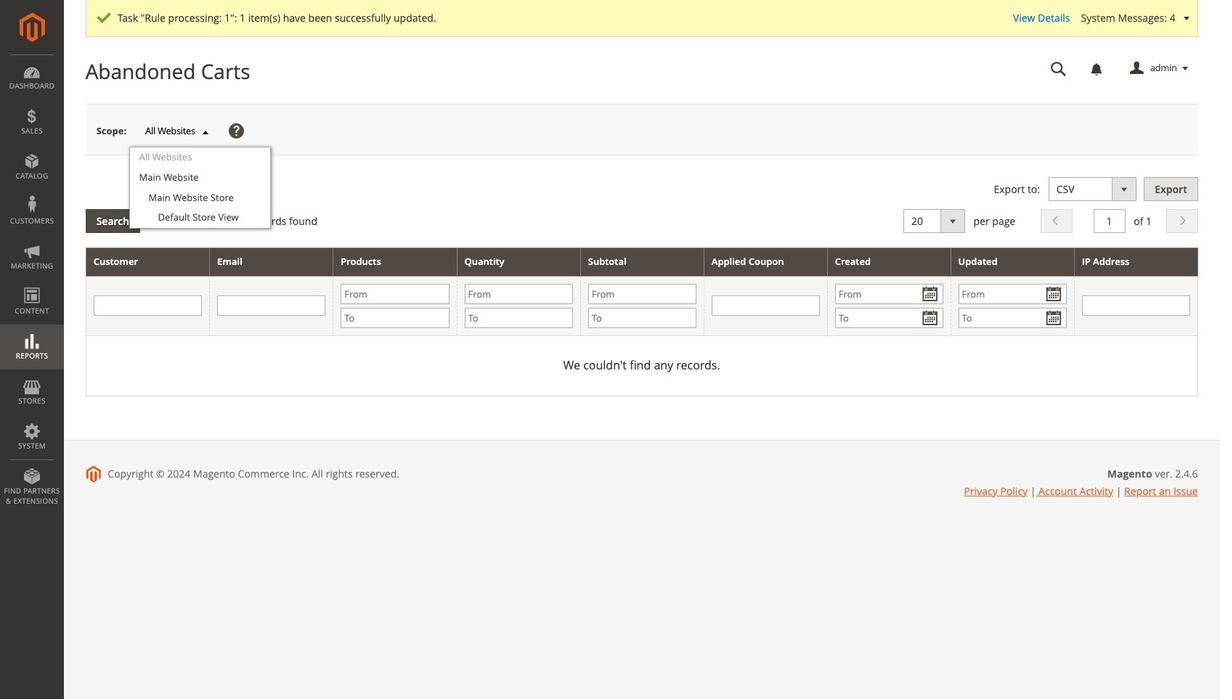Task type: describe. For each thing, give the bounding box(es) containing it.
2 from text field from the left
[[465, 284, 573, 304]]

to text field for 1st from text field
[[588, 308, 697, 328]]

2 from text field from the left
[[836, 284, 944, 304]]

1 from text field from the left
[[341, 284, 449, 304]]



Task type: locate. For each thing, give the bounding box(es) containing it.
2 horizontal spatial from text field
[[959, 284, 1067, 304]]

1 from text field from the left
[[588, 284, 697, 304]]

None text field
[[93, 296, 202, 316], [218, 296, 326, 316], [712, 296, 820, 316], [1083, 296, 1191, 316], [93, 296, 202, 316], [218, 296, 326, 316], [712, 296, 820, 316], [1083, 296, 1191, 316]]

From text field
[[588, 284, 697, 304], [836, 284, 944, 304], [959, 284, 1067, 304]]

3 from text field from the left
[[959, 284, 1067, 304]]

3 to text field from the left
[[836, 308, 944, 328]]

menu bar
[[0, 55, 64, 514]]

4 to text field from the left
[[959, 308, 1067, 328]]

magento admin panel image
[[19, 12, 45, 42]]

None text field
[[1041, 56, 1078, 81], [1094, 209, 1126, 233], [1041, 56, 1078, 81], [1094, 209, 1126, 233]]

0 horizontal spatial from text field
[[341, 284, 449, 304]]

to text field for 1st from text box from right
[[465, 308, 573, 328]]

2 to text field from the left
[[588, 308, 697, 328]]

0 horizontal spatial from text field
[[588, 284, 697, 304]]

1 horizontal spatial from text field
[[465, 284, 573, 304]]

1 to text field from the left
[[465, 308, 573, 328]]

to text field for 3rd from text field
[[959, 308, 1067, 328]]

From text field
[[341, 284, 449, 304], [465, 284, 573, 304]]

1 horizontal spatial from text field
[[836, 284, 944, 304]]

to text field for second from text field from left
[[836, 308, 944, 328]]

To text field
[[465, 308, 573, 328], [588, 308, 697, 328], [836, 308, 944, 328], [959, 308, 1067, 328]]

To text field
[[341, 308, 449, 328]]



